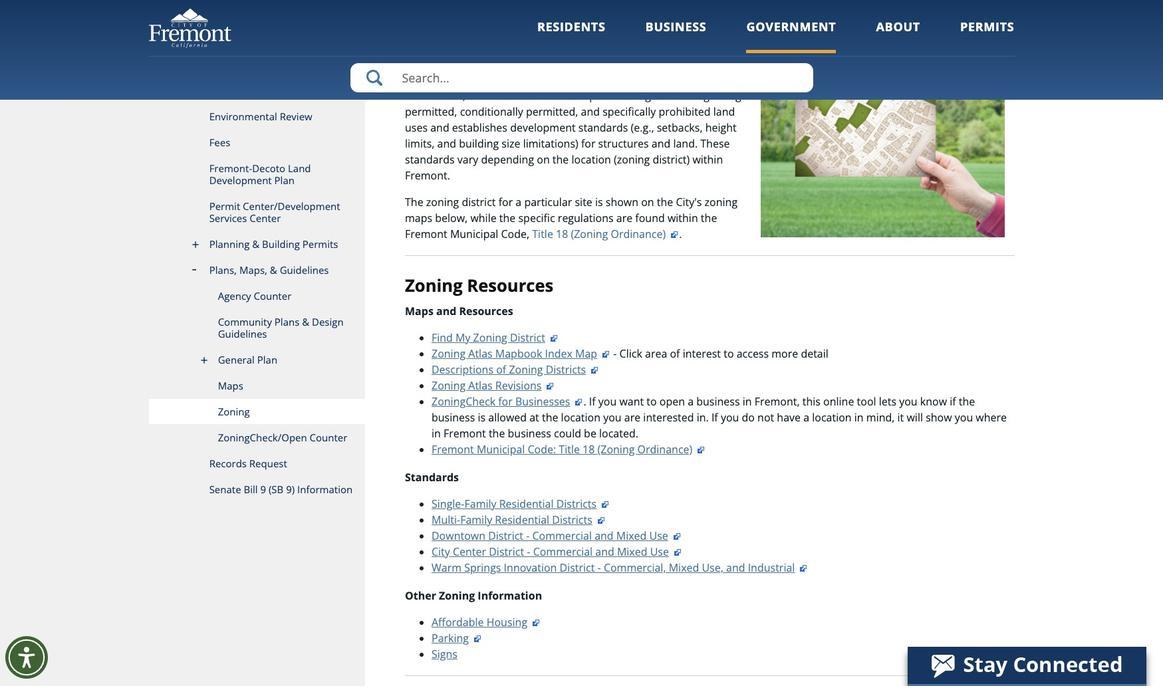 Task type: describe. For each thing, give the bounding box(es) containing it.
1 horizontal spatial 18
[[583, 442, 595, 457]]

9)
[[286, 483, 295, 496]]

the for the zoning district for a particular site is shown on the city's zoning maps below, while the specific regulations are found within the fremont municipal code,
[[405, 195, 424, 210]]

fremont municipal code: title 18 (zoning ordinance)
[[432, 442, 693, 457]]

2 vertical spatial in
[[432, 426, 441, 441]]

within inside the establishment of zoning districts—such as residential, commercial, and industrial districts—provides regulations regarding permitted, conditionally permitted, and specifically prohibited land uses and establishes development standards (e.g., setbacks, height limits, and building size limitations) for structures and land. these standards vary depending on the location (zoning district) within fremont.
[[693, 152, 723, 167]]

0 vertical spatial family
[[465, 497, 497, 511]]

location down online
[[813, 410, 852, 425]]

1 vertical spatial residential
[[495, 513, 550, 527]]

2 vertical spatial mixed
[[669, 561, 700, 575]]

fremont-decoto land development plan link
[[149, 156, 365, 194]]

city inside single-family residential districts multi-family residential districts downtown district - commercial and mixed use city center district - commercial and mixed use warm springs innovation district - commercial, mixed use, and industrial
[[432, 545, 450, 559]]

zoning image
[[761, 55, 1005, 238]]

0 horizontal spatial title
[[533, 227, 554, 241]]

0 horizontal spatial general plan link
[[149, 347, 365, 373]]

1 vertical spatial use
[[651, 545, 669, 559]]

classifying
[[780, 30, 830, 44]]

on inside the zoning district for a particular site is shown on the city's zoning maps below, while the specific regulations are found within the fremont municipal code,
[[642, 195, 655, 210]]

district up innovation
[[489, 545, 524, 559]]

0 horizontal spatial city's
[[426, 30, 452, 44]]

multi-
[[432, 513, 461, 527]]

fremont. inside the by classifying and regulating the uses of land and structures within fremont.
[[492, 46, 537, 60]]

could
[[554, 426, 582, 441]]

regulating
[[855, 30, 905, 44]]

descriptions of zoning districts link
[[432, 362, 600, 377]]

0 vertical spatial plan
[[741, 30, 763, 44]]

other zoning information
[[405, 589, 542, 603]]

1 horizontal spatial general
[[699, 30, 738, 44]]

fremont-
[[209, 162, 252, 175]]

- up innovation
[[527, 545, 531, 559]]

plans, maps, & guidelines
[[209, 264, 329, 277]]

2 permitted, from the left
[[526, 104, 578, 119]]

0 horizontal spatial business
[[432, 410, 475, 425]]

the for the establishment of zoning districts—such as residential, commercial, and industrial districts—provides regulations regarding permitted, conditionally permitted, and specifically prohibited land uses and establishes development standards (e.g., setbacks, height limits, and building size limitations) for structures and land. these standards vary depending on the location (zoning district) within fremont.
[[405, 72, 424, 87]]

the right if
[[959, 394, 976, 409]]

0 vertical spatial use
[[650, 529, 669, 543]]

parking link
[[432, 631, 482, 646]]

0 vertical spatial mixed
[[617, 529, 647, 543]]

records request link
[[149, 451, 365, 477]]

1 vertical spatial municipal
[[477, 442, 525, 457]]

permit center/development services center link
[[149, 194, 365, 232]]

the up code, at the top of page
[[500, 211, 516, 225]]

fremont. inside the establishment of zoning districts—such as residential, commercial, and industrial districts—provides regulations regarding permitted, conditionally permitted, and specifically prohibited land uses and establishes development standards (e.g., setbacks, height limits, and building size limitations) for structures and land. these standards vary depending on the location (zoning district) within fremont.
[[405, 168, 450, 183]]

descriptions of zoning districts zoning atlas revisions
[[432, 362, 586, 393]]

show
[[926, 410, 953, 425]]

within inside the by classifying and regulating the uses of land and structures within fremont.
[[459, 46, 489, 60]]

the inside the by classifying and regulating the uses of land and structures within fremont.
[[908, 30, 924, 44]]

1 horizontal spatial title
[[559, 442, 580, 457]]

limitations)
[[523, 136, 579, 151]]

development
[[209, 174, 272, 187]]

. if you want to open a business in fremont, this online tool lets you know if the business is allowed at the location you are interested in. if you do not have a location in mind, it will show you where in fremont the business could be located.
[[432, 394, 1007, 441]]

at
[[530, 410, 540, 425]]

0 horizontal spatial standards
[[405, 152, 455, 167]]

conditionally
[[460, 104, 523, 119]]

planning & building permits link
[[149, 232, 365, 258]]

site
[[575, 195, 593, 210]]

1 vertical spatial mixed
[[617, 545, 648, 559]]

0 vertical spatial residential
[[500, 497, 554, 511]]

1 vertical spatial ordinance)
[[638, 442, 693, 457]]

0 vertical spatial ordinance)
[[611, 227, 666, 241]]

are inside . if you want to open a business in fremont, this online tool lets you know if the business is allowed at the location you are interested in. if you do not have a location in mind, it will show you where in fremont the business could be located.
[[625, 410, 641, 425]]

the down allowed
[[489, 426, 505, 441]]

zoning link
[[149, 399, 365, 425]]

residents link
[[538, 19, 606, 53]]

single-family residential districts multi-family residential districts downtown district - commercial and mixed use city center district - commercial and mixed use warm springs innovation district - commercial, mixed use, and industrial
[[432, 497, 795, 575]]

size
[[502, 136, 521, 151]]

implements
[[547, 30, 605, 44]]

information inside senate bill 9 (sb 9) information link
[[297, 483, 353, 496]]

interest
[[683, 346, 721, 361]]

will
[[907, 410, 924, 425]]

structures inside the establishment of zoning districts—such as residential, commercial, and industrial districts—provides regulations regarding permitted, conditionally permitted, and specifically prohibited land uses and establishes development standards (e.g., setbacks, height limits, and building size limitations) for structures and land. these standards vary depending on the location (zoning district) within fremont.
[[599, 136, 649, 151]]

by classifying and regulating the uses of land and structures within fremont.
[[405, 30, 1008, 60]]

2 horizontal spatial zoning
[[705, 195, 738, 210]]

Search text field
[[350, 63, 813, 92]]

zoning right my
[[474, 330, 508, 345]]

you left do
[[721, 410, 739, 425]]

more
[[772, 346, 799, 361]]

senate bill 9 (sb 9) information
[[209, 483, 353, 496]]

the zoning district for a particular site is shown on the city's zoning maps below, while the specific regulations are found within the fremont municipal code,
[[405, 195, 738, 241]]

community
[[218, 315, 272, 329]]

center/development
[[243, 200, 340, 213]]

plan inside fremont-decoto land development plan
[[275, 174, 295, 187]]

industrial
[[748, 561, 795, 575]]

government link
[[747, 19, 837, 53]]

zoning up maps and resources
[[405, 274, 463, 297]]

zoning down descriptions
[[432, 378, 466, 393]]

innovation
[[504, 561, 557, 575]]

zoning down maps link
[[218, 405, 250, 419]]

zoning inside the establishment of zoning districts—such as residential, commercial, and industrial districts—provides regulations regarding permitted, conditionally permitted, and specifically prohibited land uses and establishes development standards (e.g., setbacks, height limits, and building size limitations) for structures and land. these standards vary depending on the location (zoning district) within fremont.
[[512, 72, 545, 87]]

descriptions
[[432, 362, 494, 377]]

0 vertical spatial commercial
[[533, 529, 592, 543]]

government
[[747, 19, 837, 35]]

regulations inside the establishment of zoning districts—such as residential, commercial, and industrial districts—provides regulations regarding permitted, conditionally permitted, and specifically prohibited land uses and establishes development standards (e.g., setbacks, height limits, and building size limitations) for structures and land. these standards vary depending on the location (zoning district) within fremont.
[[635, 88, 691, 103]]

springs
[[465, 561, 501, 575]]

permit center/development services center
[[209, 200, 340, 225]]

single-
[[432, 497, 465, 511]]

for inside the zoning district for a particular site is shown on the city's zoning maps below, while the specific regulations are found within the fremont municipal code,
[[499, 195, 513, 210]]

be
[[584, 426, 597, 441]]

1 atlas from the top
[[469, 346, 493, 361]]

1 horizontal spatial if
[[712, 410, 718, 425]]

fees
[[209, 136, 230, 149]]

1 horizontal spatial a
[[688, 394, 694, 409]]

environmental
[[209, 110, 277, 123]]

the establishment of zoning districts—such as residential, commercial, and industrial districts—provides regulations regarding permitted, conditionally permitted, and specifically prohibited land uses and establishes development standards (e.g., setbacks, height limits, and building size limitations) for structures and land. these standards vary depending on the location (zoning district) within fremont.
[[405, 72, 742, 183]]

fremont municipal code: title 18 (zoning ordinance) link
[[432, 442, 706, 457]]

atlas inside descriptions of zoning districts zoning atlas revisions
[[469, 378, 493, 393]]

2 vertical spatial plan
[[257, 353, 278, 367]]

ordinance
[[492, 30, 544, 44]]

mapbook
[[496, 346, 543, 361]]

map
[[576, 346, 598, 361]]

1 horizontal spatial standards
[[579, 120, 628, 135]]

permits link
[[961, 19, 1015, 53]]

zoningcheck/open counter
[[218, 431, 348, 444]]

this
[[803, 394, 821, 409]]

use,
[[702, 561, 724, 575]]

district down city center district - commercial and mixed use 'link'
[[560, 561, 595, 575]]

open
[[660, 394, 685, 409]]

1 vertical spatial resources
[[459, 304, 514, 318]]

maps and resources
[[405, 304, 514, 318]]

0 vertical spatial (zoning
[[571, 227, 608, 241]]

districts—provides
[[540, 88, 633, 103]]

stay connected image
[[908, 647, 1146, 685]]

(sb
[[269, 483, 284, 496]]

uses inside the establishment of zoning districts—such as residential, commercial, and industrial districts—provides regulations regarding permitted, conditionally permitted, and specifically prohibited land uses and establishes development standards (e.g., setbacks, height limits, and building size limitations) for structures and land. these standards vary depending on the location (zoning district) within fremont.
[[405, 120, 428, 135]]

counter for zoningcheck/open counter
[[310, 431, 348, 444]]

senate
[[209, 483, 241, 496]]

a inside the zoning district for a particular site is shown on the city's zoning maps below, while the specific regulations are found within the fremont municipal code,
[[516, 195, 522, 210]]

- left commercial,
[[598, 561, 601, 575]]

& for maps,
[[270, 264, 277, 277]]

fremont inside . if you want to open a business in fremont, this online tool lets you know if the business is allowed at the location you are interested in. if you do not have a location in mind, it will show you where in fremont the business could be located.
[[444, 426, 486, 441]]

1 vertical spatial family
[[461, 513, 493, 527]]

the up found at the right of page
[[657, 195, 674, 210]]

in.
[[697, 410, 709, 425]]

zoning atlas    mapbook index map
[[432, 346, 598, 361]]

shown
[[606, 195, 639, 210]]

. for .
[[680, 227, 682, 241]]

regarding
[[694, 88, 742, 103]]

of inside the by classifying and regulating the uses of land and structures within fremont.
[[952, 30, 962, 44]]

land inside the establishment of zoning districts—such as residential, commercial, and industrial districts—provides regulations regarding permitted, conditionally permitted, and specifically prohibited land uses and establishes development standards (e.g., setbacks, height limits, and building size limitations) for structures and land. these standards vary depending on the location (zoning district) within fremont.
[[714, 104, 735, 119]]

2 vertical spatial for
[[499, 394, 513, 409]]

you left want
[[599, 394, 617, 409]]

maps for maps and resources
[[405, 304, 434, 318]]

where
[[976, 410, 1007, 425]]

located.
[[600, 426, 639, 441]]

& for plans
[[302, 315, 310, 329]]

residential,
[[637, 72, 692, 87]]

district)
[[653, 152, 690, 167]]

9
[[260, 483, 266, 496]]

1 vertical spatial (zoning
[[598, 442, 635, 457]]

zoningcheck/open counter link
[[149, 425, 365, 451]]

divisions
[[229, 84, 271, 97]]

0 vertical spatial resources
[[467, 274, 554, 297]]

title 18 (zoning ordinance)
[[533, 227, 666, 241]]

fremont-decoto land development plan
[[209, 162, 311, 187]]



Task type: vqa. For each thing, say whether or not it's contained in the screenshot.
Ordinance)
yes



Task type: locate. For each thing, give the bounding box(es) containing it.
1 vertical spatial business
[[432, 410, 475, 425]]

it
[[898, 410, 904, 425]]

zoning up 'establishment'
[[455, 30, 489, 44]]

information right 9)
[[297, 483, 353, 496]]

business link
[[646, 19, 707, 53]]

counter inside 'link'
[[254, 289, 292, 303]]

you up located.
[[604, 410, 622, 425]]

resources down zoning resources
[[459, 304, 514, 318]]

plan
[[741, 30, 763, 44], [275, 174, 295, 187], [257, 353, 278, 367]]

maps
[[405, 304, 434, 318], [218, 379, 243, 393]]

permitted, down commercial, at left top
[[405, 104, 457, 119]]

are inside the zoning district for a particular site is shown on the city's zoning maps below, while the specific regulations are found within the fremont municipal code,
[[617, 211, 633, 225]]

review
[[280, 110, 313, 123]]

on
[[537, 152, 550, 167], [642, 195, 655, 210]]

18 down particular
[[556, 227, 568, 241]]

city up the warm
[[432, 545, 450, 559]]

maps up "find" on the left
[[405, 304, 434, 318]]

1 horizontal spatial .
[[680, 227, 682, 241]]

districts—such
[[548, 72, 621, 87]]

0 vertical spatial land
[[965, 30, 987, 44]]

guidelines down building
[[280, 264, 329, 277]]

structures up 'establishment'
[[405, 46, 456, 60]]

1 vertical spatial general
[[218, 353, 255, 367]]

a right 'open'
[[688, 394, 694, 409]]

0 vertical spatial structures
[[405, 46, 456, 60]]

title 18 (zoning ordinance) link
[[533, 227, 680, 241]]

affordable
[[432, 615, 484, 630]]

you down if
[[955, 410, 974, 425]]

0 vertical spatial municipal
[[450, 227, 499, 241]]

industrial
[[490, 88, 537, 103]]

fees link
[[149, 130, 365, 156]]

&
[[273, 84, 281, 97], [252, 238, 260, 251], [270, 264, 277, 277], [302, 315, 310, 329]]

1 vertical spatial to
[[647, 394, 657, 409]]

bill
[[244, 483, 258, 496]]

have
[[777, 410, 801, 425]]

municipal down while
[[450, 227, 499, 241]]

is inside the zoning district for a particular site is shown on the city's zoning maps below, while the specific regulations are found within the fremont municipal code,
[[596, 195, 603, 210]]

within right found at the right of page
[[668, 211, 698, 225]]

0 horizontal spatial general
[[218, 353, 255, 367]]

0 horizontal spatial permitted,
[[405, 104, 457, 119]]

0 horizontal spatial is
[[478, 410, 486, 425]]

fremont inside the zoning district for a particular site is shown on the city's zoning maps below, while the specific regulations are found within the fremont municipal code,
[[405, 227, 448, 241]]

the down limitations)
[[553, 152, 569, 167]]

a down this
[[804, 410, 810, 425]]

2 vertical spatial a
[[804, 410, 810, 425]]

& right plans
[[302, 315, 310, 329]]

1 vertical spatial 18
[[583, 442, 595, 457]]

0 vertical spatial .
[[680, 227, 682, 241]]

2 horizontal spatial business
[[697, 394, 740, 409]]

. inside . if you want to open a business in fremont, this online tool lets you know if the business is allowed at the location you are interested in. if you do not have a location in mind, it will show you where in fremont the business could be located.
[[584, 394, 587, 409]]

2 vertical spatial business
[[508, 426, 552, 441]]

location inside the establishment of zoning districts—such as residential, commercial, and industrial districts—provides regulations regarding permitted, conditionally permitted, and specifically prohibited land uses and establishes development standards (e.g., setbacks, height limits, and building size limitations) for structures and land. these standards vary depending on the location (zoning district) within fremont.
[[572, 152, 611, 167]]

0 horizontal spatial if
[[589, 394, 596, 409]]

0 vertical spatial fremont
[[405, 227, 448, 241]]

if up be
[[589, 394, 596, 409]]

center inside single-family residential districts multi-family residential districts downtown district - commercial and mixed use city center district - commercial and mixed use warm springs innovation district - commercial, mixed use, and industrial
[[453, 545, 486, 559]]

detail
[[801, 346, 829, 361]]

0 horizontal spatial regulations
[[558, 211, 614, 225]]

0 horizontal spatial center
[[250, 212, 281, 225]]

1 vertical spatial if
[[712, 410, 718, 425]]

permit
[[209, 200, 240, 213]]

the inside the zoning district for a particular site is shown on the city's zoning maps below, while the specific regulations are found within the fremont municipal code,
[[405, 195, 424, 210]]

use
[[650, 529, 669, 543], [651, 545, 669, 559]]

for inside the establishment of zoning districts—such as residential, commercial, and industrial districts—provides regulations regarding permitted, conditionally permitted, and specifically prohibited land uses and establishes development standards (e.g., setbacks, height limits, and building size limitations) for structures and land. these standards vary depending on the location (zoning district) within fremont.
[[581, 136, 596, 151]]

zoning up affordable
[[439, 589, 475, 603]]

1 the from the top
[[405, 30, 424, 44]]

land
[[965, 30, 987, 44], [714, 104, 735, 119]]

1 horizontal spatial general plan link
[[699, 30, 763, 44]]

structures inside the by classifying and regulating the uses of land and structures within fremont.
[[405, 46, 456, 60]]

2 horizontal spatial a
[[804, 410, 810, 425]]

plan left by
[[741, 30, 763, 44]]

city divisions & staff link
[[149, 78, 365, 104]]

zoningcheck/open
[[218, 431, 307, 444]]

0 vertical spatial 18
[[556, 227, 568, 241]]

0 horizontal spatial fremont.
[[405, 168, 450, 183]]

specifically
[[603, 104, 656, 119]]

& right maps,
[[270, 264, 277, 277]]

permitted, up development
[[526, 104, 578, 119]]

signs
[[432, 647, 458, 662]]

city inside city divisions & staff link
[[209, 84, 227, 97]]

if
[[589, 394, 596, 409], [712, 410, 718, 425]]

of right the area
[[670, 346, 680, 361]]

0 horizontal spatial information
[[297, 483, 353, 496]]

residential up multi-family residential districts link
[[500, 497, 554, 511]]

within up 'establishment'
[[459, 46, 489, 60]]

1 vertical spatial title
[[559, 442, 580, 457]]

0 horizontal spatial zoning
[[426, 195, 459, 210]]

0 horizontal spatial counter
[[254, 289, 292, 303]]

mind,
[[867, 410, 895, 425]]

uses inside the by classifying and regulating the uses of land and structures within fremont.
[[927, 30, 949, 44]]

city's
[[426, 30, 452, 44], [676, 195, 702, 210]]

standards
[[405, 470, 459, 485]]

general plan link down community
[[149, 347, 365, 373]]

zoning down zoning atlas    mapbook index map 'link' on the bottom
[[509, 362, 543, 377]]

2 the from the top
[[405, 72, 424, 87]]

zoning down "find" on the left
[[432, 346, 466, 361]]

uses right about link
[[927, 30, 949, 44]]

districts for residential
[[557, 497, 597, 511]]

are down want
[[625, 410, 641, 425]]

a up specific
[[516, 195, 522, 210]]

1 permitted, from the left
[[405, 104, 457, 119]]

business down zoningcheck
[[432, 410, 475, 425]]

parking
[[432, 631, 469, 646]]

specific
[[519, 211, 555, 225]]

find my zoning district
[[432, 330, 546, 345]]

city's up 'establishment'
[[426, 30, 452, 44]]

0 horizontal spatial uses
[[405, 120, 428, 135]]

within inside the zoning district for a particular site is shown on the city's zoning maps below, while the specific regulations are found within the fremont municipal code,
[[668, 211, 698, 225]]

plan up maps link
[[257, 353, 278, 367]]

0 vertical spatial to
[[724, 346, 734, 361]]

center
[[250, 212, 281, 225], [453, 545, 486, 559]]

2 vertical spatial districts
[[552, 513, 593, 527]]

find my zoning district link
[[432, 330, 559, 345]]

to inside . if you want to open a business in fremont, this online tool lets you know if the business is allowed at the location you are interested in. if you do not have a location in mind, it will show you where in fremont the business could be located.
[[647, 394, 657, 409]]

zoningcheck for businesses
[[432, 394, 571, 409]]

1 vertical spatial city
[[432, 545, 450, 559]]

0 vertical spatial center
[[250, 212, 281, 225]]

0 vertical spatial in
[[743, 394, 752, 409]]

& left building
[[252, 238, 260, 251]]

1 horizontal spatial uses
[[927, 30, 949, 44]]

standards
[[579, 120, 628, 135], [405, 152, 455, 167]]

center inside the permit center/development services center
[[250, 212, 281, 225]]

district
[[510, 330, 546, 345], [489, 529, 524, 543], [489, 545, 524, 559], [560, 561, 595, 575]]

- down multi-family residential districts link
[[526, 529, 530, 543]]

for right limitations)
[[581, 136, 596, 151]]

fremont up standards
[[432, 442, 474, 457]]

fremont. down the 'limits,'
[[405, 168, 450, 183]]

0 vertical spatial within
[[459, 46, 489, 60]]

counter for agency counter
[[254, 289, 292, 303]]

0 vertical spatial a
[[516, 195, 522, 210]]

0 vertical spatial uses
[[927, 30, 949, 44]]

know
[[921, 394, 948, 409]]

maps for maps
[[218, 379, 243, 393]]

1 vertical spatial is
[[478, 410, 486, 425]]

0 vertical spatial general
[[699, 30, 738, 44]]

family
[[465, 497, 497, 511], [461, 513, 493, 527]]

code,
[[501, 227, 530, 241]]

1 vertical spatial in
[[855, 410, 864, 425]]

particular
[[525, 195, 572, 210]]

depending
[[481, 152, 534, 167]]

the for the city's zoning ordinance implements the policies of the general plan
[[405, 30, 424, 44]]

atlas down find my zoning district
[[469, 346, 493, 361]]

1 vertical spatial plan
[[275, 174, 295, 187]]

-
[[614, 346, 617, 361], [526, 529, 530, 543], [527, 545, 531, 559], [598, 561, 601, 575]]

0 vertical spatial on
[[537, 152, 550, 167]]

(zoning down located.
[[598, 442, 635, 457]]

to right want
[[647, 394, 657, 409]]

resources
[[467, 274, 554, 297], [459, 304, 514, 318]]

fremont down maps
[[405, 227, 448, 241]]

these
[[701, 136, 730, 151]]

1 horizontal spatial information
[[478, 589, 542, 603]]

0 vertical spatial the
[[405, 30, 424, 44]]

uses up the 'limits,'
[[405, 120, 428, 135]]

1 horizontal spatial permits
[[961, 19, 1015, 35]]

0 horizontal spatial .
[[584, 394, 587, 409]]

warm
[[432, 561, 462, 575]]

setbacks,
[[657, 120, 703, 135]]

and
[[833, 30, 852, 44], [989, 30, 1008, 44], [469, 88, 488, 103], [581, 104, 600, 119], [431, 120, 450, 135], [438, 136, 456, 151], [652, 136, 671, 151], [436, 304, 457, 318], [595, 529, 614, 543], [596, 545, 615, 559], [727, 561, 746, 575]]

zoning
[[512, 72, 545, 87], [426, 195, 459, 210], [705, 195, 738, 210]]

if
[[950, 394, 957, 409]]

title down could
[[559, 442, 580, 457]]

0 horizontal spatial guidelines
[[218, 327, 267, 341]]

0 vertical spatial business
[[697, 394, 740, 409]]

0 vertical spatial permits
[[961, 19, 1015, 35]]

land inside the by classifying and regulating the uses of land and structures within fremont.
[[965, 30, 987, 44]]

environmental review link
[[149, 104, 365, 130]]

planning
[[209, 238, 250, 251]]

for up allowed
[[499, 394, 513, 409]]

2 horizontal spatial in
[[855, 410, 864, 425]]

1 vertical spatial for
[[499, 195, 513, 210]]

city left "divisions"
[[209, 84, 227, 97]]

single-family residential districts link
[[432, 497, 610, 511]]

1 vertical spatial guidelines
[[218, 327, 267, 341]]

atlas up zoningcheck
[[469, 378, 493, 393]]

of
[[667, 30, 677, 44], [952, 30, 962, 44], [500, 72, 510, 87], [670, 346, 680, 361], [497, 362, 507, 377]]

plan up center/development
[[275, 174, 295, 187]]

1 vertical spatial commercial
[[533, 545, 593, 559]]

1 horizontal spatial guidelines
[[280, 264, 329, 277]]

general left by
[[699, 30, 738, 44]]

business
[[646, 19, 707, 35]]

location left (zoning
[[572, 152, 611, 167]]

standards down the 'limits,'
[[405, 152, 455, 167]]

location up be
[[561, 410, 601, 425]]

of right about link
[[952, 30, 962, 44]]

commercial up city center district - commercial and mixed use 'link'
[[533, 529, 592, 543]]

guidelines up the general plan
[[218, 327, 267, 341]]

0 vertical spatial for
[[581, 136, 596, 151]]

2 atlas from the top
[[469, 378, 493, 393]]

1 vertical spatial fremont.
[[405, 168, 450, 183]]

1 vertical spatial general plan link
[[149, 347, 365, 373]]

zoning
[[455, 30, 489, 44], [405, 274, 463, 297], [474, 330, 508, 345], [432, 346, 466, 361], [509, 362, 543, 377], [432, 378, 466, 393], [218, 405, 250, 419], [439, 589, 475, 603]]

zoning down these on the right of the page
[[705, 195, 738, 210]]

area
[[645, 346, 668, 361]]

commercial,
[[405, 88, 466, 103]]

0 horizontal spatial 18
[[556, 227, 568, 241]]

found
[[636, 211, 665, 225]]

zoning resources
[[405, 274, 554, 297]]

if right in.
[[712, 410, 718, 425]]

3 the from the top
[[405, 195, 424, 210]]

fremont.
[[492, 46, 537, 60], [405, 168, 450, 183]]

the right at
[[542, 410, 559, 425]]

residential down single-family residential districts link
[[495, 513, 550, 527]]

on up found at the right of page
[[642, 195, 655, 210]]

district up zoning atlas    mapbook index map 'link' on the bottom
[[510, 330, 546, 345]]

1 horizontal spatial permitted,
[[526, 104, 578, 119]]

& for divisions
[[273, 84, 281, 97]]

is down zoningcheck
[[478, 410, 486, 425]]

0 vertical spatial city's
[[426, 30, 452, 44]]

.
[[680, 227, 682, 241], [584, 394, 587, 409]]

is inside . if you want to open a business in fremont, this online tool lets you know if the business is allowed at the location you are interested in. if you do not have a location in mind, it will show you where in fremont the business could be located.
[[478, 410, 486, 425]]

permits
[[961, 19, 1015, 35], [303, 238, 338, 251]]

- left 'click'
[[614, 346, 617, 361]]

you
[[599, 394, 617, 409], [900, 394, 918, 409], [604, 410, 622, 425], [721, 410, 739, 425], [955, 410, 974, 425]]

the right found at the right of page
[[701, 211, 718, 225]]

0 vertical spatial standards
[[579, 120, 628, 135]]

general up maps link
[[218, 353, 255, 367]]

for right district
[[499, 195, 513, 210]]

title
[[533, 227, 554, 241], [559, 442, 580, 457]]

the left policies
[[608, 30, 625, 44]]

on down limitations)
[[537, 152, 550, 167]]

residents
[[538, 19, 606, 35]]

zoning atlas    mapbook index map link
[[432, 346, 611, 361]]

policies
[[627, 30, 664, 44]]

find
[[432, 330, 453, 345]]

resources down code, at the top of page
[[467, 274, 554, 297]]

zoningcheck for businesses link
[[432, 394, 584, 409]]

1 vertical spatial center
[[453, 545, 486, 559]]

0 horizontal spatial structures
[[405, 46, 456, 60]]

1 vertical spatial land
[[714, 104, 735, 119]]

0 vertical spatial atlas
[[469, 346, 493, 361]]

on inside the establishment of zoning districts—such as residential, commercial, and industrial districts—provides regulations regarding permitted, conditionally permitted, and specifically prohibited land uses and establishes development standards (e.g., setbacks, height limits, and building size limitations) for structures and land. these standards vary depending on the location (zoning district) within fremont.
[[537, 152, 550, 167]]

the inside the establishment of zoning districts—such as residential, commercial, and industrial districts—provides regulations regarding permitted, conditionally permitted, and specifically prohibited land uses and establishes development standards (e.g., setbacks, height limits, and building size limitations) for structures and land. these standards vary depending on the location (zoning district) within fremont.
[[405, 72, 424, 87]]

1 vertical spatial a
[[688, 394, 694, 409]]

structures up (zoning
[[599, 136, 649, 151]]

center up planning & building permits
[[250, 212, 281, 225]]

0 vertical spatial regulations
[[635, 88, 691, 103]]

1 vertical spatial permits
[[303, 238, 338, 251]]

city center district - commercial and mixed use link
[[432, 545, 683, 559]]

regulations inside the zoning district for a particular site is shown on the city's zoning maps below, while the specific regulations are found within the fremont municipal code,
[[558, 211, 614, 225]]

records
[[209, 457, 247, 470]]

by
[[765, 30, 777, 44]]

the right regulating
[[908, 30, 924, 44]]

fremont down zoningcheck
[[444, 426, 486, 441]]

my
[[456, 330, 471, 345]]

maps
[[405, 211, 433, 225]]

1 horizontal spatial in
[[743, 394, 752, 409]]

1 vertical spatial fremont
[[444, 426, 486, 441]]

of up industrial
[[500, 72, 510, 87]]

0 vertical spatial guidelines
[[280, 264, 329, 277]]

district down multi-family residential districts link
[[489, 529, 524, 543]]

you up will
[[900, 394, 918, 409]]

city's inside the zoning district for a particular site is shown on the city's zoning maps below, while the specific regulations are found within the fremont municipal code,
[[676, 195, 702, 210]]

counter down plans, maps, & guidelines at the left of page
[[254, 289, 292, 303]]

0 vertical spatial counter
[[254, 289, 292, 303]]

of right policies
[[667, 30, 677, 44]]

0 vertical spatial fremont.
[[492, 46, 537, 60]]

to left access
[[724, 346, 734, 361]]

& inside community plans & design guidelines
[[302, 315, 310, 329]]

city divisions & staff
[[209, 84, 304, 97]]

commercial,
[[604, 561, 666, 575]]

land
[[288, 162, 311, 175]]

0 vertical spatial districts
[[546, 362, 586, 377]]

districts
[[546, 362, 586, 377], [557, 497, 597, 511], [552, 513, 593, 527]]

2 vertical spatial the
[[405, 195, 424, 210]]

1 vertical spatial within
[[693, 152, 723, 167]]

community plans & design guidelines link
[[149, 309, 365, 347]]

ordinance) down the interested
[[638, 442, 693, 457]]

2 vertical spatial fremont
[[432, 442, 474, 457]]

municipal inside the zoning district for a particular site is shown on the city's zoning maps below, while the specific regulations are found within the fremont municipal code,
[[450, 227, 499, 241]]

guidelines inside community plans & design guidelines
[[218, 327, 267, 341]]

1 vertical spatial regulations
[[558, 211, 614, 225]]

click
[[620, 346, 643, 361]]

& left staff
[[273, 84, 281, 97]]

. for . if you want to open a business in fremont, this online tool lets you know if the business is allowed at the location you are interested in. if you do not have a location in mind, it will show you where in fremont the business could be located.
[[584, 394, 587, 409]]

1 vertical spatial .
[[584, 394, 587, 409]]

1 horizontal spatial structures
[[599, 136, 649, 151]]

maps,
[[239, 264, 267, 277]]

1 horizontal spatial maps
[[405, 304, 434, 318]]

of inside descriptions of zoning districts zoning atlas revisions
[[497, 362, 507, 377]]

districts for zoning
[[546, 362, 586, 377]]

1 horizontal spatial to
[[724, 346, 734, 361]]

uses
[[927, 30, 949, 44], [405, 120, 428, 135]]

standards down specifically
[[579, 120, 628, 135]]

zoning up the below,
[[426, 195, 459, 210]]

is right site
[[596, 195, 603, 210]]

signs link
[[432, 647, 458, 662]]

districts inside descriptions of zoning districts zoning atlas revisions
[[546, 362, 586, 377]]

environmental review
[[209, 110, 313, 123]]

title down specific
[[533, 227, 554, 241]]

of inside the establishment of zoning districts—such as residential, commercial, and industrial districts—provides regulations regarding permitted, conditionally permitted, and specifically prohibited land uses and establishes development standards (e.g., setbacks, height limits, and building size limitations) for structures and land. these standards vary depending on the location (zoning district) within fremont.
[[500, 72, 510, 87]]

1 horizontal spatial on
[[642, 195, 655, 210]]

the right policies
[[680, 30, 696, 44]]

(e.g.,
[[631, 120, 654, 135]]

zoning up industrial
[[512, 72, 545, 87]]

0 horizontal spatial permits
[[303, 238, 338, 251]]

are down the shown at right top
[[617, 211, 633, 225]]

1 horizontal spatial fremont.
[[492, 46, 537, 60]]

0 vertical spatial is
[[596, 195, 603, 210]]

of up zoning atlas revisions link on the bottom
[[497, 362, 507, 377]]

0 horizontal spatial on
[[537, 152, 550, 167]]

business down at
[[508, 426, 552, 441]]

the inside the establishment of zoning districts—such as residential, commercial, and industrial districts—provides regulations regarding permitted, conditionally permitted, and specifically prohibited land uses and establishes development standards (e.g., setbacks, height limits, and building size limitations) for structures and land. these standards vary depending on the location (zoning district) within fremont.
[[553, 152, 569, 167]]



